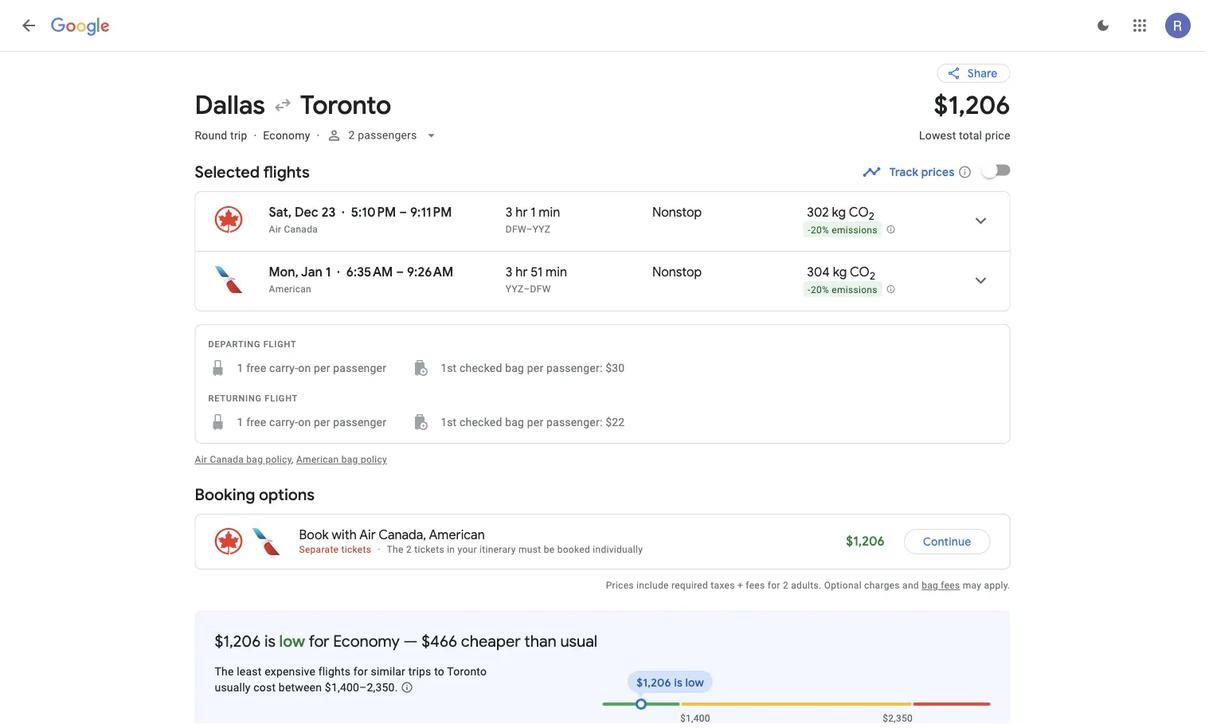 Task type: describe. For each thing, give the bounding box(es) containing it.
first checked bag costs 22 us dollars per passenger element
[[412, 413, 625, 432]]

1 down returning
[[237, 416, 244, 429]]

passenger for 1st checked bag per passenger: $22
[[333, 416, 387, 429]]

trips
[[409, 665, 432, 678]]

$1,206 for $1,206 is low
[[637, 676, 672, 690]]

flights inside the least expensive flights for similar trips to toronto usually cost between $1,400–2,350.
[[319, 665, 351, 678]]

co for 304 kg co
[[850, 264, 870, 281]]

track prices
[[890, 165, 955, 179]]

2 inside 304 kg co 2
[[870, 269, 876, 283]]

must
[[519, 544, 541, 555]]

air for air canada bag policy , american bag policy
[[195, 454, 207, 465]]

nonstop for 3 hr 1 min
[[653, 204, 702, 221]]

required
[[672, 580, 709, 591]]

3 for 3 hr 51 min
[[506, 264, 513, 281]]

1206 US dollars text field
[[847, 534, 885, 550]]

optional
[[825, 580, 862, 591]]

apply.
[[985, 580, 1011, 591]]

51
[[531, 264, 543, 281]]

$30
[[606, 361, 625, 375]]

1st for 1st checked bag per passenger: $22
[[441, 416, 457, 429]]

your
[[458, 544, 477, 555]]

booking
[[195, 485, 255, 505]]

bag for 1st checked bag per passenger: $22
[[505, 416, 524, 429]]

5:10 pm – 9:11 pm
[[351, 204, 452, 221]]

air for air canada
[[269, 224, 281, 235]]

nonstop flight. element for 3 hr 51 min
[[653, 264, 702, 283]]

the for the 2 tickets in your itinerary must be booked individually
[[387, 544, 404, 555]]

between
[[279, 681, 322, 694]]

1st checked bag per passenger: $30
[[441, 361, 625, 375]]

prices
[[606, 580, 634, 591]]

in
[[447, 544, 455, 555]]

separate
[[299, 544, 339, 555]]

5:10 pm
[[351, 204, 396, 221]]

total duration 3 hr 51 min. element
[[506, 264, 653, 283]]

flight for departing flight
[[264, 339, 297, 349]]

air canada bag policy , american bag policy
[[195, 454, 387, 465]]

carry- for 1st checked bag per passenger: $30
[[269, 361, 298, 375]]

yyz inside 3 hr 51 min yyz – dfw
[[506, 284, 524, 295]]

be
[[544, 544, 555, 555]]

is for $1,206 is low for economy — $466 cheaper than usual
[[265, 631, 276, 651]]

bag for air canada bag policy , american bag policy
[[247, 454, 263, 465]]

departing
[[208, 339, 261, 349]]

taxes
[[711, 580, 735, 591]]

$1,206 for $1,206
[[847, 534, 885, 550]]

and
[[903, 580, 920, 591]]

2 down canada,
[[406, 544, 412, 555]]

– inside 3 hr 1 min dfw – yyz
[[526, 224, 533, 235]]

canada for air canada bag policy , american bag policy
[[210, 454, 244, 465]]

2 left adults. at right
[[783, 580, 789, 591]]

free for 1st checked bag per passenger: $22
[[246, 416, 266, 429]]

Departure time: 6:35 AM. text field
[[346, 264, 393, 281]]

departing flight
[[208, 339, 297, 349]]

expensive
[[265, 665, 316, 678]]

low for $1,206 is low
[[686, 676, 705, 690]]

1206 us dollars element
[[934, 89, 1011, 122]]

3 hr 1 min dfw – yyz
[[506, 204, 560, 235]]

toronto inside the least expensive flights for similar trips to toronto usually cost between $1,400–2,350.
[[447, 665, 487, 678]]

book
[[299, 527, 329, 544]]

9:11 pm
[[410, 204, 452, 221]]

$1,206 is low
[[637, 676, 705, 690]]

air canada
[[269, 224, 318, 235]]

none text field containing $1,206
[[920, 89, 1011, 156]]

charges
[[865, 580, 900, 591]]

Arrival time: 9:11 PM. text field
[[410, 204, 452, 221]]

hr for 51
[[516, 264, 528, 281]]

0 vertical spatial for
[[768, 580, 781, 591]]

emissions for 304 kg co
[[832, 284, 878, 295]]

round trip
[[195, 129, 247, 142]]

bag for 1st checked bag per passenger: $30
[[505, 361, 524, 375]]

min for 3 hr 51 min
[[546, 264, 567, 281]]

$22
[[606, 416, 625, 429]]

kg for 302
[[832, 204, 846, 221]]

mon, jan 1
[[269, 264, 331, 281]]

checked for 1st checked bag per passenger: $22
[[460, 416, 502, 429]]

0 horizontal spatial toronto
[[300, 89, 392, 122]]

prices
[[922, 165, 955, 179]]

– left 9:26 am
[[396, 264, 404, 281]]

2 passengers button
[[320, 116, 446, 155]]

checked for 1st checked bag per passenger: $30
[[460, 361, 502, 375]]

flight details. departing flight on saturday, december 23. leaves dallas/fort worth international airport at 5:10 pm on saturday, december 23 and arrives at toronto pearson international airport at 9:11 pm on saturday, december 23. image
[[962, 202, 1001, 240]]

2 inside 302 kg co 2
[[869, 209, 875, 223]]

on for 1st checked bag per passenger: $30
[[298, 361, 311, 375]]

,
[[292, 454, 294, 465]]

1 inside 3 hr 1 min dfw – yyz
[[531, 204, 536, 221]]

$1,400–2,350.
[[325, 681, 398, 694]]

$1,206 is low for economy — $466 cheaper than usual
[[215, 631, 598, 651]]

individually
[[593, 544, 643, 555]]

free for 1st checked bag per passenger: $30
[[246, 361, 266, 375]]

prices include required taxes + fees for 2 adults. optional charges and bag fees may apply.
[[606, 580, 1011, 591]]

than
[[525, 631, 557, 651]]

1 fees from the left
[[746, 580, 765, 591]]

304 kg co 2
[[807, 264, 876, 283]]

304
[[807, 264, 830, 281]]

canada,
[[379, 527, 427, 544]]

separate tickets
[[299, 544, 372, 555]]

20% for 302
[[811, 224, 830, 236]]

- for 302 kg co
[[808, 224, 811, 236]]

jan
[[301, 264, 323, 281]]

flight for returning flight
[[265, 393, 298, 403]]

include
[[637, 580, 669, 591]]

booked
[[558, 544, 591, 555]]

selected
[[195, 162, 260, 182]]

2 vertical spatial air
[[360, 527, 376, 544]]

dfw inside 3 hr 1 min dfw – yyz
[[506, 224, 526, 235]]

total duration 3 hr 1 min. element
[[506, 204, 653, 223]]

go back image
[[19, 16, 38, 35]]

$466
[[422, 631, 458, 651]]

1st checked bag per passenger: $22
[[441, 416, 625, 429]]

$1,206 lowest total price
[[920, 89, 1011, 142]]

passenger: for $22
[[547, 416, 603, 429]]

learn more about tracked prices image
[[958, 165, 973, 179]]

selected flights
[[195, 162, 310, 182]]

usual
[[561, 631, 598, 651]]

1st for 1st checked bag per passenger: $30
[[441, 361, 457, 375]]

– left arrival time: 9:11 pm. text box
[[399, 204, 407, 221]]

the 2 tickets in your itinerary must be booked individually
[[387, 544, 643, 555]]

nonstop flight. element for 3 hr 1 min
[[653, 204, 702, 223]]

booking options
[[195, 485, 315, 505]]

$1,206 for $1,206 lowest total price
[[934, 89, 1011, 122]]

302 kg co 2
[[807, 204, 875, 223]]

adults.
[[792, 580, 822, 591]]

book with air canada, american
[[299, 527, 485, 544]]

3 hr 51 min yyz – dfw
[[506, 264, 567, 295]]



Task type: vqa. For each thing, say whether or not it's contained in the screenshot.
The Seattle, in MM6Q+59 Seattle, Washington "button"
no



Task type: locate. For each thing, give the bounding box(es) containing it.
returning flight
[[208, 393, 298, 403]]

- down 302
[[808, 224, 811, 236]]

toronto right the to
[[447, 665, 487, 678]]

20% for 304
[[811, 284, 830, 295]]

low for $1,206 is low for economy — $466 cheaper than usual
[[279, 631, 305, 651]]

bag down first checked bag costs 30 us dollars per passenger element
[[505, 416, 524, 429]]

first checked bag costs 30 us dollars per passenger element
[[412, 359, 625, 378]]

tickets down with
[[342, 544, 372, 555]]

1 horizontal spatial canada
[[284, 224, 318, 235]]

2 passenger: from the top
[[547, 416, 603, 429]]

passenger:
[[547, 361, 603, 375], [547, 416, 603, 429]]

0 vertical spatial passenger
[[333, 361, 387, 375]]

share button
[[938, 64, 1011, 83]]

toronto
[[300, 89, 392, 122], [447, 665, 487, 678]]

0 vertical spatial american
[[269, 284, 312, 295]]

departing flight on saturday, december 23. leaves dallas/fort worth international airport at 5:10 pm on saturday, december 23 and arrives at toronto pearson international airport at 9:11 pm on saturday, december 23. element
[[269, 204, 452, 221]]

1 horizontal spatial the
[[387, 544, 404, 555]]

1 vertical spatial american
[[296, 454, 339, 465]]

0 horizontal spatial for
[[309, 631, 330, 651]]

1 vertical spatial -
[[808, 284, 811, 295]]

flight
[[264, 339, 297, 349], [265, 393, 298, 403]]

dfw inside 3 hr 51 min yyz – dfw
[[530, 284, 551, 295]]

bag
[[505, 361, 524, 375], [505, 416, 524, 429], [247, 454, 263, 465], [342, 454, 358, 465], [922, 580, 939, 591]]

american bag policy link
[[296, 454, 387, 465]]

0 vertical spatial is
[[265, 631, 276, 651]]

checked
[[460, 361, 502, 375], [460, 416, 502, 429]]

returning
[[208, 393, 262, 403]]

2 inside popup button
[[349, 129, 355, 142]]

kg right 304
[[833, 264, 847, 281]]

canada inside list
[[284, 224, 318, 235]]

1 horizontal spatial dfw
[[530, 284, 551, 295]]

– up "51"
[[526, 224, 533, 235]]

list containing sat, dec 23
[[196, 192, 1010, 311]]

1 vertical spatial checked
[[460, 416, 502, 429]]

main content containing dallas
[[195, 51, 1026, 724]]

1 vertical spatial yyz
[[506, 284, 524, 295]]

carry-
[[269, 361, 298, 375], [269, 416, 298, 429]]

0 vertical spatial carry-
[[269, 361, 298, 375]]

0 horizontal spatial yyz
[[506, 284, 524, 295]]

1 on from the top
[[298, 361, 311, 375]]

- for 304 kg co
[[808, 284, 811, 295]]

0 vertical spatial hr
[[516, 204, 528, 221]]

0 vertical spatial 1 free carry-on per passenger
[[237, 361, 387, 375]]

2 -20% emissions from the top
[[808, 284, 878, 295]]

emissions
[[832, 224, 878, 236], [832, 284, 878, 295]]

1 horizontal spatial is
[[674, 676, 683, 690]]

2 right 302
[[869, 209, 875, 223]]

1 3 from the top
[[506, 204, 513, 221]]

price
[[986, 129, 1011, 142]]

0 horizontal spatial tickets
[[342, 544, 372, 555]]

dallas
[[195, 89, 265, 122]]

policy up options on the left
[[266, 454, 292, 465]]

co right 302
[[849, 204, 869, 221]]

usually
[[215, 681, 251, 694]]

on for 1st checked bag per passenger: $22
[[298, 416, 311, 429]]

flight details. return flight on monday, january 1. leaves toronto pearson international airport at 6:35 am on monday, january 1 and arrives at dallas/fort worth international airport at 9:26 am on monday, january 1. image
[[962, 261, 1001, 300]]

1 horizontal spatial air
[[269, 224, 281, 235]]

1 vertical spatial 3
[[506, 264, 513, 281]]

2 policy from the left
[[361, 454, 387, 465]]

1 down departing
[[237, 361, 244, 375]]

1 horizontal spatial low
[[686, 676, 705, 690]]

2 passengers
[[349, 129, 417, 142]]

1 vertical spatial 20%
[[811, 284, 830, 295]]

flights up sat,
[[263, 162, 310, 182]]

0 horizontal spatial the
[[215, 665, 234, 678]]

may
[[963, 580, 982, 591]]

min inside 3 hr 1 min dfw – yyz
[[539, 204, 560, 221]]

2 passenger from the top
[[333, 416, 387, 429]]

emissions down 304 kg co 2
[[832, 284, 878, 295]]

– inside 3 hr 51 min yyz – dfw
[[524, 284, 530, 295]]

1 vertical spatial hr
[[516, 264, 528, 281]]

to
[[434, 665, 445, 678]]

1 carry- from the top
[[269, 361, 298, 375]]

$1,206 for $1,206 is low for economy — $466 cheaper than usual
[[215, 631, 261, 651]]

1 vertical spatial kg
[[833, 264, 847, 281]]

2 tickets from the left
[[415, 544, 445, 555]]

20% down 304
[[811, 284, 830, 295]]

0 horizontal spatial canada
[[210, 454, 244, 465]]

-20% emissions down 302 kg co 2
[[808, 224, 878, 236]]

3 up 3 hr 51 min yyz – dfw
[[506, 204, 513, 221]]

1 vertical spatial free
[[246, 416, 266, 429]]

co
[[849, 204, 869, 221], [850, 264, 870, 281]]

american right ,
[[296, 454, 339, 465]]

air down sat,
[[269, 224, 281, 235]]

hr inside 3 hr 1 min dfw – yyz
[[516, 204, 528, 221]]

dfw up 3 hr 51 min yyz – dfw
[[506, 224, 526, 235]]

toronto up '2 passengers'
[[300, 89, 392, 122]]

continue button
[[904, 523, 991, 561]]

continue
[[923, 535, 972, 549]]

similar
[[371, 665, 406, 678]]

0 vertical spatial low
[[279, 631, 305, 651]]

6:35 am – 9:26 am
[[346, 264, 454, 281]]

1 free carry-on per passenger
[[237, 361, 387, 375], [237, 416, 387, 429]]

0 vertical spatial -
[[808, 224, 811, 236]]

change appearance image
[[1085, 6, 1123, 45]]

1 vertical spatial flights
[[319, 665, 351, 678]]

0 vertical spatial economy
[[263, 129, 310, 142]]

Departure time: 5:10 PM. text field
[[351, 204, 396, 221]]

-20% emissions down 304 kg co 2
[[808, 284, 878, 295]]

—
[[404, 631, 418, 651]]

round
[[195, 129, 227, 142]]

0 horizontal spatial fees
[[746, 580, 765, 591]]

sat, dec 23
[[269, 204, 336, 221]]

carry- up air canada bag policy , american bag policy
[[269, 416, 298, 429]]

for
[[768, 580, 781, 591], [309, 631, 330, 651], [354, 665, 368, 678]]

0 horizontal spatial low
[[279, 631, 305, 651]]

3
[[506, 204, 513, 221], [506, 264, 513, 281]]

0 horizontal spatial flights
[[263, 162, 310, 182]]

2 hr from the top
[[516, 264, 528, 281]]

the
[[387, 544, 404, 555], [215, 665, 234, 678]]

learn more about price insights image
[[401, 681, 414, 694]]

0 vertical spatial flight
[[264, 339, 297, 349]]

2 horizontal spatial air
[[360, 527, 376, 544]]

1 passenger from the top
[[333, 361, 387, 375]]

trip
[[230, 129, 247, 142]]

2 right 304
[[870, 269, 876, 283]]

0 vertical spatial nonstop
[[653, 204, 702, 221]]

1 tickets from the left
[[342, 544, 372, 555]]

is
[[265, 631, 276, 651], [674, 676, 683, 690]]

passenger: left $30
[[547, 361, 603, 375]]

for inside the least expensive flights for similar trips to toronto usually cost between $1,400–2,350.
[[354, 665, 368, 678]]

fees right '+'
[[746, 580, 765, 591]]

yyz inside 3 hr 1 min dfw – yyz
[[533, 224, 551, 235]]

0 vertical spatial checked
[[460, 361, 502, 375]]

canada
[[284, 224, 318, 235], [210, 454, 244, 465]]

20%
[[811, 224, 830, 236], [811, 284, 830, 295]]

low
[[279, 631, 305, 651], [686, 676, 705, 690]]

1 - from the top
[[808, 224, 811, 236]]

co right 304
[[850, 264, 870, 281]]

american up the in
[[429, 527, 485, 544]]

1 passenger: from the top
[[547, 361, 603, 375]]

nonstop flight. element
[[653, 204, 702, 223], [653, 264, 702, 283]]

2 1 free carry-on per passenger from the top
[[237, 416, 387, 429]]

6:35 am
[[346, 264, 393, 281]]

passengers
[[358, 129, 417, 142]]

-20% emissions for 302
[[808, 224, 878, 236]]

1 vertical spatial 1 free carry-on per passenger
[[237, 416, 387, 429]]

free down departing flight
[[246, 361, 266, 375]]

1 vertical spatial min
[[546, 264, 567, 281]]

1 horizontal spatial fees
[[941, 580, 961, 591]]

$1,206
[[934, 89, 1011, 122], [847, 534, 885, 550], [215, 631, 261, 651], [637, 676, 672, 690]]

list
[[196, 192, 1010, 311]]

min inside 3 hr 51 min yyz – dfw
[[546, 264, 567, 281]]

– down the "total duration 3 hr 51 min." 'element'
[[524, 284, 530, 295]]

on
[[298, 361, 311, 375], [298, 416, 311, 429]]

is for $1,206 is low
[[674, 676, 683, 690]]

hr
[[516, 204, 528, 221], [516, 264, 528, 281]]

economy
[[263, 129, 310, 142], [333, 631, 400, 651]]

economy up similar
[[333, 631, 400, 651]]

1 up "51"
[[531, 204, 536, 221]]

0 vertical spatial nonstop flight. element
[[653, 204, 702, 223]]

total
[[960, 129, 983, 142]]

carry- down departing flight
[[269, 361, 298, 375]]

0 vertical spatial toronto
[[300, 89, 392, 122]]

0 vertical spatial emissions
[[832, 224, 878, 236]]

0 vertical spatial passenger:
[[547, 361, 603, 375]]

share
[[968, 66, 998, 80]]

1 vertical spatial nonstop
[[653, 264, 702, 281]]

for left adults. at right
[[768, 580, 781, 591]]

0 vertical spatial 1st
[[441, 361, 457, 375]]

bag up booking options
[[247, 454, 263, 465]]

dec
[[295, 204, 319, 221]]

2
[[349, 129, 355, 142], [869, 209, 875, 223], [870, 269, 876, 283], [406, 544, 412, 555], [783, 580, 789, 591]]

dfw down "51"
[[530, 284, 551, 295]]

1st inside first checked bag costs 22 us dollars per passenger element
[[441, 416, 457, 429]]

passenger: left $22
[[547, 416, 603, 429]]

1 vertical spatial canada
[[210, 454, 244, 465]]

bag up first checked bag costs 22 us dollars per passenger element
[[505, 361, 524, 375]]

hr left "51"
[[516, 264, 528, 281]]

1 free carry-on per passenger up ,
[[237, 416, 387, 429]]

2 3 from the top
[[506, 264, 513, 281]]

bag right ,
[[342, 454, 358, 465]]

min up "51"
[[539, 204, 560, 221]]

1 vertical spatial low
[[686, 676, 705, 690]]

2 checked from the top
[[460, 416, 502, 429]]

1 free carry-on per passenger down departing flight
[[237, 361, 387, 375]]

1st inside first checked bag costs 30 us dollars per passenger element
[[441, 361, 457, 375]]

 image inside main content
[[254, 129, 257, 142]]

cheaper
[[461, 631, 521, 651]]

main content
[[195, 51, 1026, 724]]

0 vertical spatial co
[[849, 204, 869, 221]]

co for 302 kg co
[[849, 204, 869, 221]]

flights up $1,400–2,350.
[[319, 665, 351, 678]]

loading results progress bar
[[0, 51, 1206, 54]]

1 emissions from the top
[[832, 224, 878, 236]]

air up booking
[[195, 454, 207, 465]]

3 inside 3 hr 51 min yyz – dfw
[[506, 264, 513, 281]]

co inside 304 kg co 2
[[850, 264, 870, 281]]

1 horizontal spatial yyz
[[533, 224, 551, 235]]

1 horizontal spatial for
[[354, 665, 368, 678]]

3 for 3 hr 1 min
[[506, 204, 513, 221]]

2 1st from the top
[[441, 416, 457, 429]]

 image
[[254, 129, 257, 142]]

options
[[259, 485, 315, 505]]

302
[[807, 204, 829, 221]]

checked down first checked bag costs 30 us dollars per passenger element
[[460, 416, 502, 429]]

1 vertical spatial for
[[309, 631, 330, 651]]

1 nonstop flight. element from the top
[[653, 204, 702, 223]]

the up usually
[[215, 665, 234, 678]]

kg for 304
[[833, 264, 847, 281]]

0 horizontal spatial is
[[265, 631, 276, 651]]

tickets left the in
[[415, 544, 445, 555]]

1 right jan
[[326, 264, 331, 281]]

 image
[[317, 129, 320, 142]]

0 horizontal spatial economy
[[263, 129, 310, 142]]

1 20% from the top
[[811, 224, 830, 236]]

0 vertical spatial the
[[387, 544, 404, 555]]

0 vertical spatial flights
[[263, 162, 310, 182]]

1 free from the top
[[246, 361, 266, 375]]

1 vertical spatial air
[[195, 454, 207, 465]]

2 vertical spatial american
[[429, 527, 485, 544]]

1 -20% emissions from the top
[[808, 224, 878, 236]]

for up $1,400–2,350.
[[354, 665, 368, 678]]

1 vertical spatial economy
[[333, 631, 400, 651]]

nonstop for 3 hr 51 min
[[653, 264, 702, 281]]

fees left may
[[941, 580, 961, 591]]

the least expensive flights for similar trips to toronto usually cost between $1,400–2,350.
[[215, 665, 487, 694]]

flights
[[263, 162, 310, 182], [319, 665, 351, 678]]

1 vertical spatial passenger
[[333, 416, 387, 429]]

kg inside 304 kg co 2
[[833, 264, 847, 281]]

1 horizontal spatial flights
[[319, 665, 351, 678]]

canada down sat, dec 23 on the left
[[284, 224, 318, 235]]

1 horizontal spatial tickets
[[415, 544, 445, 555]]

1 hr from the top
[[516, 204, 528, 221]]

1 free carry-on per passenger for 1st checked bag per passenger: $30
[[237, 361, 387, 375]]

0 horizontal spatial policy
[[266, 454, 292, 465]]

0 horizontal spatial dfw
[[506, 224, 526, 235]]

passenger for 1st checked bag per passenger: $30
[[333, 361, 387, 375]]

itinerary
[[480, 544, 516, 555]]

3 left "51"
[[506, 264, 513, 281]]

0 horizontal spatial air
[[195, 454, 207, 465]]

1 vertical spatial toronto
[[447, 665, 487, 678]]

0 vertical spatial 20%
[[811, 224, 830, 236]]

min for 3 hr 1 min
[[539, 204, 560, 221]]

emissions for 302 kg co
[[832, 224, 878, 236]]

2 20% from the top
[[811, 284, 830, 295]]

passenger
[[333, 361, 387, 375], [333, 416, 387, 429]]

list inside main content
[[196, 192, 1010, 311]]

return flight on monday, january 1. leaves toronto pearson international airport at 6:35 am on monday, january 1 and arrives at dallas/fort worth international airport at 9:26 am on monday, january 1. element
[[269, 264, 454, 281]]

1 1 free carry-on per passenger from the top
[[237, 361, 387, 375]]

2 left passengers
[[349, 129, 355, 142]]

air right with
[[360, 527, 376, 544]]

sat,
[[269, 204, 292, 221]]

carry- for 1st checked bag per passenger: $22
[[269, 416, 298, 429]]

1 vertical spatial dfw
[[530, 284, 551, 295]]

canada up booking
[[210, 454, 244, 465]]

1 vertical spatial is
[[674, 676, 683, 690]]

+
[[738, 580, 744, 591]]

1 vertical spatial on
[[298, 416, 311, 429]]

min right "51"
[[546, 264, 567, 281]]

tickets
[[342, 544, 372, 555], [415, 544, 445, 555]]

1 vertical spatial passenger:
[[547, 416, 603, 429]]

0 vertical spatial min
[[539, 204, 560, 221]]

None text field
[[920, 89, 1011, 156]]

american
[[269, 284, 312, 295], [296, 454, 339, 465], [429, 527, 485, 544]]

1 policy from the left
[[266, 454, 292, 465]]

checked up first checked bag costs 22 us dollars per passenger element
[[460, 361, 502, 375]]

kg inside 302 kg co 2
[[832, 204, 846, 221]]

2 free from the top
[[246, 416, 266, 429]]

1 nonstop from the top
[[653, 204, 702, 221]]

nonstop
[[653, 204, 702, 221], [653, 264, 702, 281]]

the down book with air canada, american
[[387, 544, 404, 555]]

1 vertical spatial flight
[[265, 393, 298, 403]]

1 vertical spatial emissions
[[832, 284, 878, 295]]

0 vertical spatial kg
[[832, 204, 846, 221]]

20% down 302
[[811, 224, 830, 236]]

0 vertical spatial dfw
[[506, 224, 526, 235]]

1 vertical spatial co
[[850, 264, 870, 281]]

1 horizontal spatial economy
[[333, 631, 400, 651]]

hr inside 3 hr 51 min yyz – dfw
[[516, 264, 528, 281]]

2 - from the top
[[808, 284, 811, 295]]

hr for 1
[[516, 204, 528, 221]]

2 emissions from the top
[[832, 284, 878, 295]]

hr up 3 hr 51 min yyz – dfw
[[516, 204, 528, 221]]

0 vertical spatial on
[[298, 361, 311, 375]]

9:26 am
[[407, 264, 454, 281]]

0 vertical spatial air
[[269, 224, 281, 235]]

2 nonstop flight. element from the top
[[653, 264, 702, 283]]

policy up book with air canada, american
[[361, 454, 387, 465]]

bag fees button
[[922, 580, 961, 591]]

2 vertical spatial for
[[354, 665, 368, 678]]

1 vertical spatial carry-
[[269, 416, 298, 429]]

passenger: inside first checked bag costs 22 us dollars per passenger element
[[547, 416, 603, 429]]

1 horizontal spatial policy
[[361, 454, 387, 465]]

1 vertical spatial -20% emissions
[[808, 284, 878, 295]]

1 vertical spatial the
[[215, 665, 234, 678]]

for up expensive
[[309, 631, 330, 651]]

american down mon,
[[269, 284, 312, 295]]

0 vertical spatial -20% emissions
[[808, 224, 878, 236]]

canada for air canada
[[284, 224, 318, 235]]

co inside 302 kg co 2
[[849, 204, 869, 221]]

min
[[539, 204, 560, 221], [546, 264, 567, 281]]

0 vertical spatial 3
[[506, 204, 513, 221]]

flight right returning
[[265, 393, 298, 403]]

1 checked from the top
[[460, 361, 502, 375]]

with
[[332, 527, 357, 544]]

-20% emissions for 304
[[808, 284, 878, 295]]

cost
[[254, 681, 276, 694]]

passenger: for $30
[[547, 361, 603, 375]]

mon,
[[269, 264, 299, 281]]

1 horizontal spatial toronto
[[447, 665, 487, 678]]

2 nonstop from the top
[[653, 264, 702, 281]]

track
[[890, 165, 919, 179]]

lowest
[[920, 129, 957, 142]]

1 free carry-on per passenger for 1st checked bag per passenger: $22
[[237, 416, 387, 429]]

Arrival time: 9:26 AM. text field
[[407, 264, 454, 281]]

yyz down total duration 3 hr 1 min. element on the top of the page
[[533, 224, 551, 235]]

kg right 302
[[832, 204, 846, 221]]

$1,206 inside $1,206 lowest total price
[[934, 89, 1011, 122]]

0 vertical spatial free
[[246, 361, 266, 375]]

23
[[322, 204, 336, 221]]

bag right and
[[922, 580, 939, 591]]

1 vertical spatial 1st
[[441, 416, 457, 429]]

the for the least expensive flights for similar trips to toronto usually cost between $1,400–2,350.
[[215, 665, 234, 678]]

Dallas to Toronto and back text field
[[195, 89, 901, 122]]

2 fees from the left
[[941, 580, 961, 591]]

free down returning flight
[[246, 416, 266, 429]]

the inside the least expensive flights for similar trips to toronto usually cost between $1,400–2,350.
[[215, 665, 234, 678]]

0 vertical spatial yyz
[[533, 224, 551, 235]]

3 inside 3 hr 1 min dfw – yyz
[[506, 204, 513, 221]]

1 vertical spatial nonstop flight. element
[[653, 264, 702, 283]]

economy right trip at the top left
[[263, 129, 310, 142]]

1
[[531, 204, 536, 221], [326, 264, 331, 281], [237, 361, 244, 375], [237, 416, 244, 429]]

0 vertical spatial canada
[[284, 224, 318, 235]]

passenger: inside first checked bag costs 30 us dollars per passenger element
[[547, 361, 603, 375]]

air canada bag policy link
[[195, 454, 292, 465]]

1 1st from the top
[[441, 361, 457, 375]]

yyz down the "total duration 3 hr 51 min." 'element'
[[506, 284, 524, 295]]

least
[[237, 665, 262, 678]]

2 on from the top
[[298, 416, 311, 429]]

- down 304
[[808, 284, 811, 295]]

2 carry- from the top
[[269, 416, 298, 429]]

emissions down 302 kg co 2
[[832, 224, 878, 236]]

flight right departing
[[264, 339, 297, 349]]

2 horizontal spatial for
[[768, 580, 781, 591]]



